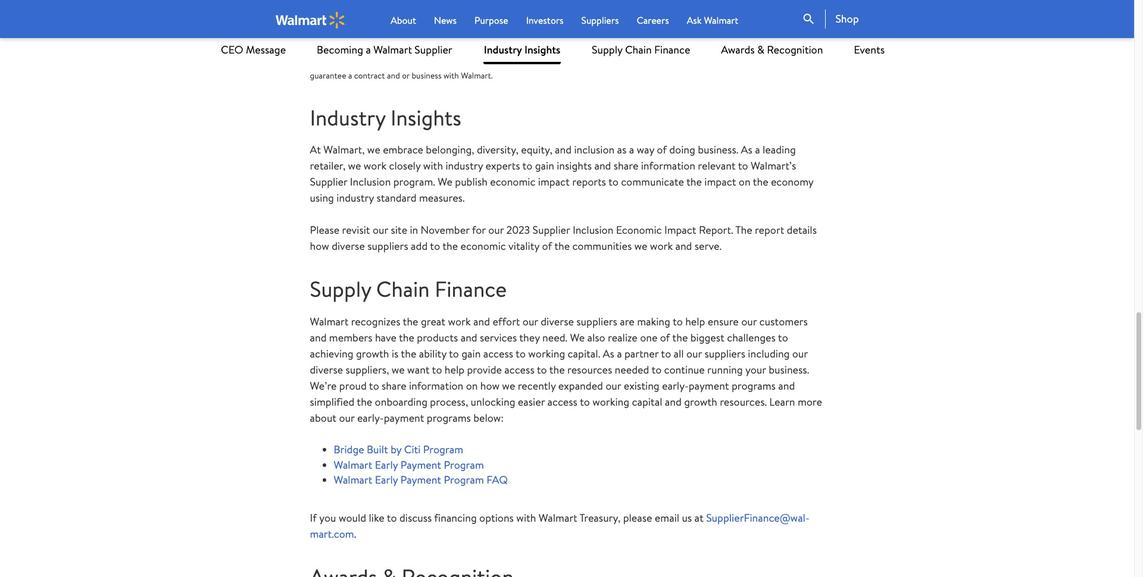 Task type: vqa. For each thing, say whether or not it's contained in the screenshot.
top payment
yes



Task type: describe. For each thing, give the bounding box(es) containing it.
for
[[472, 223, 486, 238]]

news
[[434, 14, 457, 27]]

work inside walmart recognizes the great work and effort our diverse suppliers are making to help ensure our customers and members have the products and services they need. we also realize one of the biggest challenges to achieving growth is the ability to gain access to working capital. as a partner to all our suppliers including our diverse suppliers, we want to help provide access to the resources needed to continue running your business. we're proud to share information on how we recently expanded our existing early-payment programs and simplified the onboarding process, unlocking easier access to working capital and growth resources. learn more about our early-payment programs below:
[[448, 314, 471, 329]]

retailer,
[[310, 159, 345, 173]]

effort
[[493, 314, 520, 329]]

to left all
[[661, 346, 671, 361]]

ability
[[419, 346, 446, 361]]

0 vertical spatial supply chain finance
[[592, 42, 690, 57]]

learn
[[769, 395, 795, 410]]

to down expanded
[[580, 395, 590, 410]]

equity,
[[521, 142, 552, 157]]

to right reports
[[608, 175, 618, 189]]

would
[[339, 511, 366, 526]]

our up the challenges
[[741, 314, 757, 329]]

1 vertical spatial access
[[504, 362, 534, 377]]

we're
[[310, 379, 337, 393]]

we inside please revisit our site in november for our 2023 supplier inclusion economic impact report. the report details how diverse suppliers add to the economic vitality of the communities we work and serve.
[[634, 239, 647, 254]]

2 payment from the top
[[400, 473, 441, 488]]

how inside please revisit our site in november for our 2023 supplier inclusion economic impact report. the report details how diverse suppliers add to the economic vitality of the communities we work and serve.
[[310, 239, 329, 254]]

0 horizontal spatial industry
[[337, 191, 374, 206]]

and up learn
[[778, 379, 795, 393]]

search
[[802, 12, 816, 26]]

to right the making
[[673, 314, 683, 329]]

ceo message link
[[221, 36, 286, 64]]

about button
[[391, 13, 416, 27]]

with inside note: completing the application process on either platform does not guarantee that you will be approved to be a supplier. it also does not guarantee a contract and or business with walmart.
[[444, 69, 459, 81]]

bridge built by citi program link
[[334, 442, 463, 457]]

to inside note: completing the application process on either platform does not guarantee that you will be approved to be a supplier. it also does not guarantee a contract and or business with walmart.
[[693, 53, 701, 65]]

doing
[[669, 142, 695, 157]]

supply chain finance link
[[592, 36, 690, 64]]

1 vertical spatial please
[[623, 511, 652, 526]]

supplierinclusion@walmart.com link
[[495, 19, 642, 34]]

supplier inside at walmart, we embrace belonging, diversity, equity, and inclusion as a way of doing business. as a leading retailer, we work closely with industry experts to gain insights and share information relevant to walmart's supplier inclusion program. we publish economic impact reports to communicate the impact on the economy using industry standard measures.
[[310, 175, 347, 189]]

2 vertical spatial program
[[444, 473, 484, 488]]

and up achieving on the bottom
[[310, 330, 327, 345]]

our right for
[[488, 223, 504, 238]]

our right all
[[686, 346, 702, 361]]

and inside note: completing the application process on either platform does not guarantee that you will be approved to be a supplier. it also does not guarantee a contract and or business with walmart.
[[387, 69, 400, 81]]

publish
[[455, 175, 488, 189]]

about
[[310, 411, 336, 426]]

share inside at walmart, we embrace belonging, diversity, equity, and inclusion as a way of doing business. as a leading retailer, we work closely with industry experts to gain insights and share information relevant to walmart's supplier inclusion program. we publish economic impact reports to communicate the impact on the economy using industry standard measures.
[[614, 159, 638, 173]]

we up the unlocking
[[502, 379, 515, 393]]

2 not from the left
[[794, 53, 806, 65]]

to down they
[[516, 346, 526, 361]]

1 horizontal spatial at
[[694, 511, 704, 526]]

either
[[473, 53, 494, 65]]

1 vertical spatial program
[[444, 458, 484, 472]]

to up existing
[[652, 362, 662, 377]]

we left embrace
[[367, 142, 380, 157]]

communities
[[572, 239, 632, 254]]

2 early from the top
[[375, 473, 398, 488]]

site
[[391, 223, 407, 238]]

0 horizontal spatial supply
[[310, 275, 371, 304]]

0 vertical spatial programs
[[732, 379, 776, 393]]

awards
[[721, 42, 755, 57]]

ceo
[[221, 42, 243, 57]]

serve.
[[695, 239, 722, 254]]

ask walmart
[[687, 14, 738, 27]]

way
[[637, 142, 654, 157]]

1 does from the left
[[530, 53, 547, 65]]

2 vertical spatial with
[[516, 511, 536, 526]]

and left services
[[461, 330, 477, 345]]

your
[[745, 362, 766, 377]]

as inside walmart recognizes the great work and effort our diverse suppliers are making to help ensure our customers and members have the products and services they need. we also realize one of the biggest challenges to achieving growth is the ability to gain access to working capital. as a partner to all our suppliers including our diverse suppliers, we want to help provide access to the resources needed to continue running your business. we're proud to share information on how we recently expanded our existing early-payment programs and simplified the onboarding process, unlocking easier access to working capital and growth resources. learn more about our early-payment programs below:
[[603, 346, 614, 361]]

to down customers
[[778, 330, 788, 345]]

2 vertical spatial suppliers
[[705, 346, 745, 361]]

economic
[[616, 223, 662, 238]]

1 vertical spatial guarantee
[[310, 69, 346, 81]]

0 vertical spatial email
[[444, 19, 468, 34]]

1 horizontal spatial us
[[682, 511, 692, 526]]

program.
[[393, 175, 435, 189]]

need.
[[542, 330, 567, 345]]

on inside walmart recognizes the great work and effort our diverse suppliers are making to help ensure our customers and members have the products and services they need. we also realize one of the biggest challenges to achieving growth is the ability to gain access to working capital. as a partner to all our suppliers including our diverse suppliers, we want to help provide access to the resources needed to continue running your business. we're proud to share information on how we recently expanded our existing early-payment programs and simplified the onboarding process, unlocking easier access to working capital and growth resources. learn more about our early-payment programs below:
[[466, 379, 478, 393]]

0 horizontal spatial working
[[528, 346, 565, 361]]

making
[[637, 314, 670, 329]]

suppliers button
[[581, 13, 619, 27]]

standard
[[376, 191, 416, 206]]

mart.com
[[310, 527, 354, 542]]

0 horizontal spatial chain
[[376, 275, 430, 304]]

the down relevant
[[686, 175, 702, 189]]

the inside note: completing the application process on either platform does not guarantee that you will be approved to be a supplier. it also does not guarantee a contract and or business with walmart.
[[377, 53, 389, 65]]

1 payment from the top
[[400, 458, 441, 472]]

on inside at walmart, we embrace belonging, diversity, equity, and inclusion as a way of doing business. as a leading retailer, we work closely with industry experts to gain insights and share information relevant to walmart's supplier inclusion program. we publish economic impact reports to communicate the impact on the economy using industry standard measures.
[[739, 175, 750, 189]]

0 vertical spatial payment
[[689, 379, 729, 393]]

about
[[391, 14, 416, 27]]

communicate
[[621, 175, 684, 189]]

bridge built by citi program walmart early payment program walmart early payment program faq
[[334, 442, 508, 488]]

and right capital
[[665, 395, 682, 410]]

to inside please revisit our site in november for our 2023 supplier inclusion economic impact report. the report details how diverse suppliers add to the economic vitality of the communities we work and serve.
[[430, 239, 440, 254]]

0 horizontal spatial finance
[[435, 275, 507, 304]]

1 vertical spatial diverse
[[541, 314, 574, 329]]

please
[[310, 223, 339, 238]]

0 horizontal spatial .
[[354, 527, 356, 542]]

details
[[787, 223, 817, 238]]

or
[[402, 69, 410, 81]]

like
[[369, 511, 384, 526]]

a down completing
[[348, 69, 352, 81]]

our down simplified
[[339, 411, 355, 426]]

1 horizontal spatial supply
[[592, 42, 622, 57]]

products
[[417, 330, 458, 345]]

the up recently
[[549, 362, 565, 377]]

1 early from the top
[[375, 458, 398, 472]]

economic inside at walmart, we embrace belonging, diversity, equity, and inclusion as a way of doing business. as a leading retailer, we work closely with industry experts to gain insights and share information relevant to walmart's supplier inclusion program. we publish economic impact reports to communicate the impact on the economy using industry standard measures.
[[490, 175, 536, 189]]

0 vertical spatial help
[[685, 314, 705, 329]]

0 vertical spatial finance
[[654, 42, 690, 57]]

gain inside walmart recognizes the great work and effort our diverse suppliers are making to help ensure our customers and members have the products and services they need. we also realize one of the biggest challenges to achieving growth is the ability to gain access to working capital. as a partner to all our suppliers including our diverse suppliers, we want to help provide access to the resources needed to continue running your business. we're proud to share information on how we recently expanded our existing early-payment programs and simplified the onboarding process, unlocking easier access to working capital and growth resources. learn more about our early-payment programs below:
[[462, 346, 481, 361]]

resources
[[567, 362, 612, 377]]

our up they
[[523, 314, 538, 329]]

0 vertical spatial please
[[412, 19, 441, 34]]

of inside at walmart, we embrace belonging, diversity, equity, and inclusion as a way of doing business. as a leading retailer, we work closely with industry experts to gain insights and share information relevant to walmart's supplier inclusion program. we publish economic impact reports to communicate the impact on the economy using industry standard measures.
[[657, 142, 667, 157]]

and up services
[[473, 314, 490, 329]]

supplierfinance@wal- mart.com link
[[310, 511, 810, 542]]

built
[[367, 442, 388, 457]]

running
[[707, 362, 743, 377]]

the right vitality
[[554, 239, 570, 254]]

recently
[[518, 379, 556, 393]]

the
[[735, 223, 752, 238]]

to down ability
[[432, 362, 442, 377]]

a right as
[[629, 142, 634, 157]]

they
[[519, 330, 540, 345]]

ask walmart link
[[687, 13, 738, 27]]

awards & recognition link
[[721, 36, 823, 64]]

continue
[[664, 362, 705, 377]]

expanded
[[558, 379, 603, 393]]

embrace
[[383, 142, 423, 157]]

0 vertical spatial chain
[[625, 42, 652, 57]]

1 horizontal spatial industry
[[446, 159, 483, 173]]

0 vertical spatial access
[[483, 346, 513, 361]]

you for if you would like to discuss financing options with walmart treasury, please email us at
[[319, 511, 336, 526]]

that
[[601, 53, 616, 65]]

1 horizontal spatial working
[[592, 395, 629, 410]]

0 horizontal spatial industry insights
[[310, 103, 461, 133]]

news button
[[434, 13, 457, 27]]

citi
[[404, 442, 421, 457]]

0 vertical spatial us
[[471, 19, 481, 34]]

to right ability
[[449, 346, 459, 361]]

process,
[[430, 395, 468, 410]]

1 horizontal spatial suppliers
[[576, 314, 617, 329]]

gain inside at walmart, we embrace belonging, diversity, equity, and inclusion as a way of doing business. as a leading retailer, we work closely with industry experts to gain insights and share information relevant to walmart's supplier inclusion program. we publish economic impact reports to communicate the impact on the economy using industry standard measures.
[[535, 159, 554, 173]]

revisit
[[342, 223, 370, 238]]

2 vertical spatial diverse
[[310, 362, 343, 377]]

0 vertical spatial have
[[339, 19, 360, 34]]

careers
[[637, 14, 669, 27]]

experts
[[486, 159, 520, 173]]

vitality
[[508, 239, 539, 254]]

information inside walmart recognizes the great work and effort our diverse suppliers are making to help ensure our customers and members have the products and services they need. we also realize one of the biggest challenges to achieving growth is the ability to gain access to working capital. as a partner to all our suppliers including our diverse suppliers, we want to help provide access to the resources needed to continue running your business. we're proud to share information on how we recently expanded our existing early-payment programs and simplified the onboarding process, unlocking easier access to working capital and growth resources. learn more about our early-payment programs below:
[[409, 379, 463, 393]]

we inside walmart recognizes the great work and effort our diverse suppliers are making to help ensure our customers and members have the products and services they need. we also realize one of the biggest challenges to achieving growth is the ability to gain access to working capital. as a partner to all our suppliers including our diverse suppliers, we want to help provide access to the resources needed to continue running your business. we're proud to share information on how we recently expanded our existing early-payment programs and simplified the onboarding process, unlocking easier access to working capital and growth resources. learn more about our early-payment programs below:
[[570, 330, 585, 345]]

partner
[[624, 346, 659, 361]]

you inside note: completing the application process on either platform does not guarantee that you will be approved to be a supplier. it also does not guarantee a contract and or business with walmart.
[[618, 53, 631, 65]]

to right relevant
[[738, 159, 748, 173]]

0 vertical spatial at
[[483, 19, 492, 34]]

members
[[329, 330, 372, 345]]

economy
[[771, 175, 813, 189]]

add
[[411, 239, 428, 254]]

work inside please revisit our site in november for our 2023 supplier inclusion economic impact report. the report details how diverse suppliers add to the economic vitality of the communities we work and serve.
[[650, 239, 673, 254]]

our right including
[[792, 346, 808, 361]]

a inside 'link'
[[366, 42, 371, 57]]

simplified
[[310, 395, 354, 410]]

1 vertical spatial help
[[445, 362, 464, 377]]

1 be from the left
[[647, 53, 656, 65]]

the down proud
[[357, 395, 372, 410]]

diverse inside please revisit our site in november for our 2023 supplier inclusion economic impact report. the report details how diverse suppliers add to the economic vitality of the communities we work and serve.
[[332, 239, 365, 254]]

1 impact from the left
[[538, 175, 570, 189]]

1 horizontal spatial guarantee
[[563, 53, 599, 65]]

are
[[620, 314, 635, 329]]

1 horizontal spatial early-
[[662, 379, 689, 393]]

approved
[[658, 53, 691, 65]]

walmart recognizes the great work and effort our diverse suppliers are making to help ensure our customers and members have the products and services they need. we also realize one of the biggest challenges to achieving growth is the ability to gain access to working capital. as a partner to all our suppliers including our diverse suppliers, we want to help provide access to the resources needed to continue running your business. we're proud to share information on how we recently expanded our existing early-payment programs and simplified the onboarding process, unlocking easier access to working capital and growth resources. learn more about our early-payment programs below:
[[310, 314, 822, 426]]

2023
[[506, 223, 530, 238]]

0 horizontal spatial insights
[[391, 103, 461, 133]]

realize
[[608, 330, 638, 345]]

treasury,
[[580, 511, 621, 526]]

discuss
[[399, 511, 432, 526]]

questions,
[[363, 19, 409, 34]]

our down the needed
[[606, 379, 621, 393]]

0 vertical spatial program
[[423, 442, 463, 457]]

awards & recognition
[[721, 42, 823, 57]]

careers link
[[637, 13, 669, 27]]

industry inside "link"
[[484, 42, 522, 57]]

2 impact from the left
[[704, 175, 736, 189]]

in
[[410, 223, 418, 238]]

insights inside "link"
[[524, 42, 560, 57]]

becoming a walmart supplier
[[317, 42, 452, 57]]

1 horizontal spatial email
[[655, 511, 679, 526]]



Task type: locate. For each thing, give the bounding box(es) containing it.
be right will
[[647, 53, 656, 65]]

0 horizontal spatial gain
[[462, 346, 481, 361]]

on inside note: completing the application process on either platform does not guarantee that you will be approved to be a supplier. it also does not guarantee a contract and or business with walmart.
[[462, 53, 471, 65]]

have up is
[[375, 330, 396, 345]]

not down supplierinclusion@walmart.com
[[549, 53, 561, 65]]

also inside walmart recognizes the great work and effort our diverse suppliers are making to help ensure our customers and members have the products and services they need. we also realize one of the biggest challenges to achieving growth is the ability to gain access to working capital. as a partner to all our suppliers including our diverse suppliers, we want to help provide access to the resources needed to continue running your business. we're proud to share information on how we recently expanded our existing early-payment programs and simplified the onboarding process, unlocking easier access to working capital and growth resources. learn more about our early-payment programs below:
[[587, 330, 605, 345]]

of right the way
[[657, 142, 667, 157]]

1 vertical spatial with
[[423, 159, 443, 173]]

0 vertical spatial you
[[319, 19, 336, 34]]

2 vertical spatial of
[[660, 330, 670, 345]]

with
[[444, 69, 459, 81], [423, 159, 443, 173], [516, 511, 536, 526]]

of inside please revisit our site in november for our 2023 supplier inclusion economic impact report. the report details how diverse suppliers add to the economic vitality of the communities we work and serve.
[[542, 239, 552, 254]]

as inside at walmart, we embrace belonging, diversity, equity, and inclusion as a way of doing business. as a leading retailer, we work closely with industry experts to gain insights and share information relevant to walmart's supplier inclusion program. we publish economic impact reports to communicate the impact on the economy using industry standard measures.
[[741, 142, 752, 157]]

suppliers inside please revisit our site in november for our 2023 supplier inclusion economic impact report. the report details how diverse suppliers add to the economic vitality of the communities we work and serve.
[[367, 239, 408, 254]]

1 vertical spatial us
[[682, 511, 692, 526]]

information up "process,"
[[409, 379, 463, 393]]

walmart inside walmart recognizes the great work and effort our diverse suppliers are making to help ensure our customers and members have the products and services they need. we also realize one of the biggest challenges to achieving growth is the ability to gain access to working capital. as a partner to all our suppliers including our diverse suppliers, we want to help provide access to the resources needed to continue running your business. we're proud to share information on how we recently expanded our existing early-payment programs and simplified the onboarding process, unlocking easier access to working capital and growth resources. learn more about our early-payment programs below:
[[310, 314, 349, 329]]

industry insights link
[[483, 36, 561, 64]]

please up application
[[412, 19, 441, 34]]

to right like
[[387, 511, 397, 526]]

a inside walmart recognizes the great work and effort our diverse suppliers are making to help ensure our customers and members have the products and services they need. we also realize one of the biggest challenges to achieving growth is the ability to gain access to working capital. as a partner to all our suppliers including our diverse suppliers, we want to help provide access to the resources needed to continue running your business. we're proud to share information on how we recently expanded our existing early-payment programs and simplified the onboarding process, unlocking easier access to working capital and growth resources. learn more about our early-payment programs below:
[[617, 346, 622, 361]]

economic down for
[[461, 239, 506, 254]]

diverse down revisit
[[332, 239, 365, 254]]

bridge
[[334, 442, 364, 457]]

1 horizontal spatial chain
[[625, 42, 652, 57]]

1 vertical spatial finance
[[435, 275, 507, 304]]

1 vertical spatial programs
[[427, 411, 471, 426]]

1 vertical spatial working
[[592, 395, 629, 410]]

and up insights
[[555, 142, 572, 157]]

0 vertical spatial work
[[364, 159, 386, 173]]

share
[[614, 159, 638, 173], [382, 379, 406, 393]]

1 horizontal spatial also
[[759, 53, 773, 65]]

as
[[617, 142, 627, 157]]

if for if you have questions, please email us at supplierinclusion@walmart.com .
[[310, 19, 317, 34]]

0 horizontal spatial we
[[438, 175, 452, 189]]

closely
[[389, 159, 421, 173]]

industry insights
[[484, 42, 560, 57], [310, 103, 461, 133]]

suppliers
[[367, 239, 408, 254], [576, 314, 617, 329], [705, 346, 745, 361]]

inclusion inside please revisit our site in november for our 2023 supplier inclusion economic impact report. the report details how diverse suppliers add to the economic vitality of the communities we work and serve.
[[573, 223, 613, 238]]

supplier inside 'link'
[[415, 42, 452, 57]]

1 vertical spatial how
[[480, 379, 500, 393]]

if up note:
[[310, 19, 317, 34]]

0 horizontal spatial have
[[339, 19, 360, 34]]

supplier inside please revisit our site in november for our 2023 supplier inclusion economic impact report. the report details how diverse suppliers add to the economic vitality of the communities we work and serve.
[[533, 223, 570, 238]]

if
[[310, 19, 317, 34], [310, 511, 317, 526]]

1 horizontal spatial please
[[623, 511, 652, 526]]

supply chain finance down "careers"
[[592, 42, 690, 57]]

0 horizontal spatial also
[[587, 330, 605, 345]]

0 vertical spatial inclusion
[[350, 175, 391, 189]]

guarantee left that
[[563, 53, 599, 65]]

home image
[[275, 12, 346, 28]]

1 horizontal spatial business.
[[769, 362, 809, 377]]

supplier down retailer,
[[310, 175, 347, 189]]

payment down running
[[689, 379, 729, 393]]

shop link
[[825, 10, 859, 29]]

0 vertical spatial also
[[759, 53, 773, 65]]

at walmart, we embrace belonging, diversity, equity, and inclusion as a way of doing business. as a leading retailer, we work closely with industry experts to gain insights and share information relevant to walmart's supplier inclusion program. we publish economic impact reports to communicate the impact on the economy using industry standard measures.
[[310, 142, 813, 206]]

the down november
[[442, 239, 458, 254]]

0 vertical spatial industry
[[446, 159, 483, 173]]

1 vertical spatial gain
[[462, 346, 481, 361]]

0 vertical spatial early
[[375, 458, 398, 472]]

if you have questions, please email us at supplierinclusion@walmart.com .
[[310, 19, 644, 34]]

unlocking
[[471, 395, 515, 410]]

the left great
[[403, 314, 418, 329]]

business. inside walmart recognizes the great work and effort our diverse suppliers are making to help ensure our customers and members have the products and services they need. we also realize one of the biggest challenges to achieving growth is the ability to gain access to working capital. as a partner to all our suppliers including our diverse suppliers, we want to help provide access to the resources needed to continue running your business. we're proud to share information on how we recently expanded our existing early-payment programs and simplified the onboarding process, unlocking easier access to working capital and growth resources. learn more about our early-payment programs below:
[[769, 362, 809, 377]]

0 vertical spatial of
[[657, 142, 667, 157]]

be left supplier.
[[703, 53, 712, 65]]

1 vertical spatial payment
[[384, 411, 424, 426]]

0 vertical spatial diverse
[[332, 239, 365, 254]]

shop
[[836, 11, 859, 26]]

suppliers up running
[[705, 346, 745, 361]]

have up becoming
[[339, 19, 360, 34]]

business. inside at walmart, we embrace belonging, diversity, equity, and inclusion as a way of doing business. as a leading retailer, we work closely with industry experts to gain insights and share information relevant to walmart's supplier inclusion program. we publish economic impact reports to communicate the impact on the economy using industry standard measures.
[[698, 142, 738, 157]]

inclusion inside at walmart, we embrace belonging, diversity, equity, and inclusion as a way of doing business. as a leading retailer, we work closely with industry experts to gain insights and share information relevant to walmart's supplier inclusion program. we publish economic impact reports to communicate the impact on the economy using industry standard measures.
[[350, 175, 391, 189]]

customers
[[759, 314, 808, 329]]

1 vertical spatial suppliers
[[576, 314, 617, 329]]

inclusion up communities
[[573, 223, 613, 238]]

1 vertical spatial industry insights
[[310, 103, 461, 133]]

0 horizontal spatial does
[[530, 53, 547, 65]]

please
[[412, 19, 441, 34], [623, 511, 652, 526]]

of right vitality
[[542, 239, 552, 254]]

the up all
[[672, 330, 688, 345]]

help down ability
[[445, 362, 464, 377]]

impact
[[664, 223, 696, 238]]

0 vertical spatial payment
[[400, 458, 441, 472]]

the right is
[[401, 346, 416, 361]]

at left the supplierfinance@wal-
[[694, 511, 704, 526]]

1 horizontal spatial .
[[642, 19, 644, 34]]

1 horizontal spatial share
[[614, 159, 638, 173]]

. down would
[[354, 527, 356, 542]]

supplierinclusion@walmart.com
[[495, 19, 642, 34]]

0 horizontal spatial as
[[603, 346, 614, 361]]

industry up revisit
[[337, 191, 374, 206]]

if for if you would like to discuss financing options with walmart treasury, please email us at
[[310, 511, 317, 526]]

1 horizontal spatial information
[[641, 159, 695, 173]]

early- down continue
[[662, 379, 689, 393]]

business.
[[698, 142, 738, 157], [769, 362, 809, 377]]

of inside walmart recognizes the great work and effort our diverse suppliers are making to help ensure our customers and members have the products and services they need. we also realize one of the biggest challenges to achieving growth is the ability to gain access to working capital. as a partner to all our suppliers including our diverse suppliers, we want to help provide access to the resources needed to continue running your business. we're proud to share information on how we recently expanded our existing early-payment programs and simplified the onboarding process, unlocking easier access to working capital and growth resources. learn more about our early-payment programs below:
[[660, 330, 670, 345]]

of right one
[[660, 330, 670, 345]]

1 vertical spatial of
[[542, 239, 552, 254]]

0 vertical spatial industry insights
[[484, 42, 560, 57]]

provide
[[467, 362, 502, 377]]

recognition
[[767, 42, 823, 57]]

programs down "process,"
[[427, 411, 471, 426]]

with inside at walmart, we embrace belonging, diversity, equity, and inclusion as a way of doing business. as a leading retailer, we work closely with industry experts to gain insights and share information relevant to walmart's supplier inclusion program. we publish economic impact reports to communicate the impact on the economy using industry standard measures.
[[423, 159, 443, 173]]

with right options
[[516, 511, 536, 526]]

payment
[[400, 458, 441, 472], [400, 473, 441, 488]]

you for if you have questions, please email us at supplierinclusion@walmart.com .
[[319, 19, 336, 34]]

we inside at walmart, we embrace belonging, diversity, equity, and inclusion as a way of doing business. as a leading retailer, we work closely with industry experts to gain insights and share information relevant to walmart's supplier inclusion program. we publish economic impact reports to communicate the impact on the economy using industry standard measures.
[[438, 175, 452, 189]]

platform
[[496, 53, 528, 65]]

contract
[[354, 69, 385, 81]]

relevant
[[698, 159, 736, 173]]

1 horizontal spatial we
[[570, 330, 585, 345]]

program left faq
[[444, 473, 484, 488]]

inclusion
[[350, 175, 391, 189], [573, 223, 613, 238]]

as
[[741, 142, 752, 157], [603, 346, 614, 361]]

0 vertical spatial on
[[462, 53, 471, 65]]

to right approved in the top right of the page
[[693, 53, 701, 65]]

report.
[[699, 223, 733, 238]]

walmart early payment program faq link
[[334, 473, 508, 488]]

program up walmart early payment program faq link
[[444, 458, 484, 472]]

0 vertical spatial suppliers
[[367, 239, 408, 254]]

with down the belonging, in the left of the page
[[423, 159, 443, 173]]

walmart inside 'link'
[[373, 42, 412, 57]]

1 vertical spatial as
[[603, 346, 614, 361]]

becoming a walmart supplier link
[[317, 36, 452, 64]]

payment
[[689, 379, 729, 393], [384, 411, 424, 426]]

have inside walmart recognizes the great work and effort our diverse suppliers are making to help ensure our customers and members have the products and services they need. we also realize one of the biggest challenges to achieving growth is the ability to gain access to working capital. as a partner to all our suppliers including our diverse suppliers, we want to help provide access to the resources needed to continue running your business. we're proud to share information on how we recently expanded our existing early-payment programs and simplified the onboarding process, unlocking easier access to working capital and growth resources. learn more about our early-payment programs below:
[[375, 330, 396, 345]]

0 vertical spatial .
[[642, 19, 644, 34]]

also right it
[[759, 53, 773, 65]]

message
[[246, 42, 286, 57]]

0 horizontal spatial please
[[412, 19, 441, 34]]

industry insights inside "link"
[[484, 42, 560, 57]]

information inside at walmart, we embrace belonging, diversity, equity, and inclusion as a way of doing business. as a leading retailer, we work closely with industry experts to gain insights and share information relevant to walmart's supplier inclusion program. we publish economic impact reports to communicate the impact on the economy using industry standard measures.
[[641, 159, 695, 173]]

business. up relevant
[[698, 142, 738, 157]]

impact down relevant
[[704, 175, 736, 189]]

0 horizontal spatial programs
[[427, 411, 471, 426]]

1 vertical spatial insights
[[391, 103, 461, 133]]

impact down insights
[[538, 175, 570, 189]]

1 vertical spatial share
[[382, 379, 406, 393]]

the down the "walmart's"
[[753, 175, 768, 189]]

0 horizontal spatial be
[[647, 53, 656, 65]]

2 if from the top
[[310, 511, 317, 526]]

access up recently
[[504, 362, 534, 377]]

programs down your
[[732, 379, 776, 393]]

1 vertical spatial early-
[[357, 411, 384, 426]]

business
[[412, 69, 442, 81]]

0 horizontal spatial supply chain finance
[[310, 275, 507, 304]]

1 vertical spatial have
[[375, 330, 396, 345]]

to down suppliers,
[[369, 379, 379, 393]]

0 horizontal spatial information
[[409, 379, 463, 393]]

work inside at walmart, we embrace belonging, diversity, equity, and inclusion as a way of doing business. as a leading retailer, we work closely with industry experts to gain insights and share information relevant to walmart's supplier inclusion program. we publish economic impact reports to communicate the impact on the economy using industry standard measures.
[[364, 159, 386, 173]]

1 vertical spatial payment
[[400, 473, 441, 488]]

0 vertical spatial with
[[444, 69, 459, 81]]

to up recently
[[537, 362, 547, 377]]

0 horizontal spatial suppliers
[[367, 239, 408, 254]]

purpose button
[[475, 13, 508, 27]]

0 vertical spatial if
[[310, 19, 317, 34]]

help up biggest
[[685, 314, 705, 329]]

1 vertical spatial supplier
[[310, 175, 347, 189]]

us
[[471, 19, 481, 34], [682, 511, 692, 526]]

1 vertical spatial we
[[570, 330, 585, 345]]

0 horizontal spatial impact
[[538, 175, 570, 189]]

impact
[[538, 175, 570, 189], [704, 175, 736, 189]]

help
[[685, 314, 705, 329], [445, 362, 464, 377]]

we
[[438, 175, 452, 189], [570, 330, 585, 345]]

growth up suppliers,
[[356, 346, 389, 361]]

early- up built
[[357, 411, 384, 426]]

and
[[387, 69, 400, 81], [555, 142, 572, 157], [594, 159, 611, 173], [675, 239, 692, 254], [473, 314, 490, 329], [310, 330, 327, 345], [461, 330, 477, 345], [778, 379, 795, 393], [665, 395, 682, 410]]

as up the "walmart's"
[[741, 142, 752, 157]]

1 horizontal spatial growth
[[684, 395, 717, 410]]

1 vertical spatial industry
[[337, 191, 374, 206]]

industry up walmart,
[[310, 103, 385, 133]]

finance up effort
[[435, 275, 507, 304]]

want
[[407, 362, 430, 377]]

supplierfinance@wal-
[[706, 511, 810, 526]]

to down "equity,"
[[522, 159, 532, 173]]

0 horizontal spatial not
[[549, 53, 561, 65]]

a left leading
[[755, 142, 760, 157]]

of
[[657, 142, 667, 157], [542, 239, 552, 254], [660, 330, 670, 345]]

at up either
[[483, 19, 492, 34]]

recognizes
[[351, 314, 400, 329]]

industry insights up embrace
[[310, 103, 461, 133]]

access down expanded
[[547, 395, 577, 410]]

to right add
[[430, 239, 440, 254]]

early down built
[[375, 458, 398, 472]]

insights down investors dropdown button
[[524, 42, 560, 57]]

proud
[[339, 379, 367, 393]]

as down realize
[[603, 346, 614, 361]]

1 horizontal spatial work
[[448, 314, 471, 329]]

1 vertical spatial industry
[[310, 103, 385, 133]]

access
[[483, 346, 513, 361], [504, 362, 534, 377], [547, 395, 577, 410]]

you left will
[[618, 53, 631, 65]]

how inside walmart recognizes the great work and effort our diverse suppliers are making to help ensure our customers and members have the products and services they need. we also realize one of the biggest challenges to achieving growth is the ability to gain access to working capital. as a partner to all our suppliers including our diverse suppliers, we want to help provide access to the resources needed to continue running your business. we're proud to share information on how we recently expanded our existing early-payment programs and simplified the onboarding process, unlocking easier access to working capital and growth resources. learn more about our early-payment programs below:
[[480, 379, 500, 393]]

early down walmart early payment program link
[[375, 473, 398, 488]]

share inside walmart recognizes the great work and effort our diverse suppliers are making to help ensure our customers and members have the products and services they need. we also realize one of the biggest challenges to achieving growth is the ability to gain access to working capital. as a partner to all our suppliers including our diverse suppliers, we want to help provide access to the resources needed to continue running your business. we're proud to share information on how we recently expanded our existing early-payment programs and simplified the onboarding process, unlocking easier access to working capital and growth resources. learn more about our early-payment programs below:
[[382, 379, 406, 393]]

to
[[693, 53, 701, 65], [522, 159, 532, 173], [738, 159, 748, 173], [608, 175, 618, 189], [430, 239, 440, 254], [673, 314, 683, 329], [778, 330, 788, 345], [449, 346, 459, 361], [516, 346, 526, 361], [661, 346, 671, 361], [432, 362, 442, 377], [537, 362, 547, 377], [652, 362, 662, 377], [369, 379, 379, 393], [580, 395, 590, 410], [387, 511, 397, 526]]

share up onboarding
[[382, 379, 406, 393]]

the left the products
[[399, 330, 414, 345]]

gain
[[535, 159, 554, 173], [462, 346, 481, 361]]

needed
[[615, 362, 649, 377]]

you
[[319, 19, 336, 34], [618, 53, 631, 65], [319, 511, 336, 526]]

0 vertical spatial guarantee
[[563, 53, 599, 65]]

payment down onboarding
[[384, 411, 424, 426]]

2 be from the left
[[703, 53, 712, 65]]

work down impact in the top of the page
[[650, 239, 673, 254]]

2 vertical spatial supplier
[[533, 223, 570, 238]]

with down process
[[444, 69, 459, 81]]

2 does from the left
[[775, 53, 792, 65]]

growth down continue
[[684, 395, 717, 410]]

we down walmart,
[[348, 159, 361, 173]]

we down is
[[392, 362, 405, 377]]

the up contract
[[377, 53, 389, 65]]

1 if from the top
[[310, 19, 317, 34]]

early-
[[662, 379, 689, 393], [357, 411, 384, 426]]

finance right will
[[654, 42, 690, 57]]

november
[[421, 223, 470, 238]]

on left either
[[462, 53, 471, 65]]

2 horizontal spatial work
[[650, 239, 673, 254]]

achieving
[[310, 346, 353, 361]]

becoming
[[317, 42, 363, 57]]

0 horizontal spatial industry
[[310, 103, 385, 133]]

not right &
[[794, 53, 806, 65]]

ceo message
[[221, 42, 286, 57]]

2 vertical spatial access
[[547, 395, 577, 410]]

events link
[[854, 36, 885, 64]]

1 not from the left
[[549, 53, 561, 65]]

by
[[391, 442, 401, 457]]

0 horizontal spatial inclusion
[[350, 175, 391, 189]]

financing
[[434, 511, 477, 526]]

0 horizontal spatial growth
[[356, 346, 389, 361]]

payment down walmart early payment program link
[[400, 473, 441, 488]]

program
[[423, 442, 463, 457], [444, 458, 484, 472], [444, 473, 484, 488]]

guarantee
[[563, 53, 599, 65], [310, 69, 346, 81]]

and left or
[[387, 69, 400, 81]]

1 horizontal spatial inclusion
[[573, 223, 613, 238]]

gain down "equity,"
[[535, 159, 554, 173]]

0 horizontal spatial how
[[310, 239, 329, 254]]

1 horizontal spatial industry
[[484, 42, 522, 57]]

great
[[421, 314, 445, 329]]

investors
[[526, 14, 564, 27]]

1 vertical spatial information
[[409, 379, 463, 393]]

1 horizontal spatial gain
[[535, 159, 554, 173]]

supply up the recognizes
[[310, 275, 371, 304]]

0 vertical spatial how
[[310, 239, 329, 254]]

0 vertical spatial supplier
[[415, 42, 452, 57]]

1 vertical spatial growth
[[684, 395, 717, 410]]

gain up the provide
[[462, 346, 481, 361]]

&
[[757, 42, 764, 57]]

supplier
[[415, 42, 452, 57], [310, 175, 347, 189], [533, 223, 570, 238]]

walmart
[[704, 14, 738, 27], [373, 42, 412, 57], [310, 314, 349, 329], [334, 458, 372, 472], [334, 473, 372, 488], [539, 511, 577, 526]]

and down impact in the top of the page
[[675, 239, 692, 254]]

if you would like to discuss financing options with walmart treasury, please email us at
[[310, 511, 706, 526]]

insights up embrace
[[391, 103, 461, 133]]

suppliers down site
[[367, 239, 408, 254]]

supplier up vitality
[[533, 223, 570, 238]]

industry up the publish
[[446, 159, 483, 173]]

options
[[479, 511, 514, 526]]

at
[[483, 19, 492, 34], [694, 511, 704, 526]]

inclusion
[[574, 142, 615, 157]]

suppliers,
[[346, 362, 389, 377]]

2 vertical spatial you
[[319, 511, 336, 526]]

supply down suppliers dropdown button at the right top of the page
[[592, 42, 622, 57]]

0 horizontal spatial us
[[471, 19, 481, 34]]

we up measures.
[[438, 175, 452, 189]]

.
[[642, 19, 644, 34], [354, 527, 356, 542]]

0 horizontal spatial email
[[444, 19, 468, 34]]

2 vertical spatial work
[[448, 314, 471, 329]]

and inside please revisit our site in november for our 2023 supplier inclusion economic impact report. the report details how diverse suppliers add to the economic vitality of the communities we work and serve.
[[675, 239, 692, 254]]

application
[[391, 53, 430, 65]]

measures.
[[419, 191, 465, 206]]

0 vertical spatial we
[[438, 175, 452, 189]]

note:
[[310, 53, 331, 65]]

our left site
[[373, 223, 388, 238]]

services
[[480, 330, 517, 345]]

be
[[647, 53, 656, 65], [703, 53, 712, 65]]

0 vertical spatial supply
[[592, 42, 622, 57]]

and down inclusion
[[594, 159, 611, 173]]

chain
[[625, 42, 652, 57], [376, 275, 430, 304]]

work right great
[[448, 314, 471, 329]]

a left supplier.
[[714, 53, 718, 65]]

supplier up business
[[415, 42, 452, 57]]

economic inside please revisit our site in november for our 2023 supplier inclusion economic impact report. the report details how diverse suppliers add to the economic vitality of the communities we work and serve.
[[461, 239, 506, 254]]

inclusion up standard on the left of page
[[350, 175, 391, 189]]

also inside note: completing the application process on either platform does not guarantee that you will be approved to be a supplier. it also does not guarantee a contract and or business with walmart.
[[759, 53, 773, 65]]



